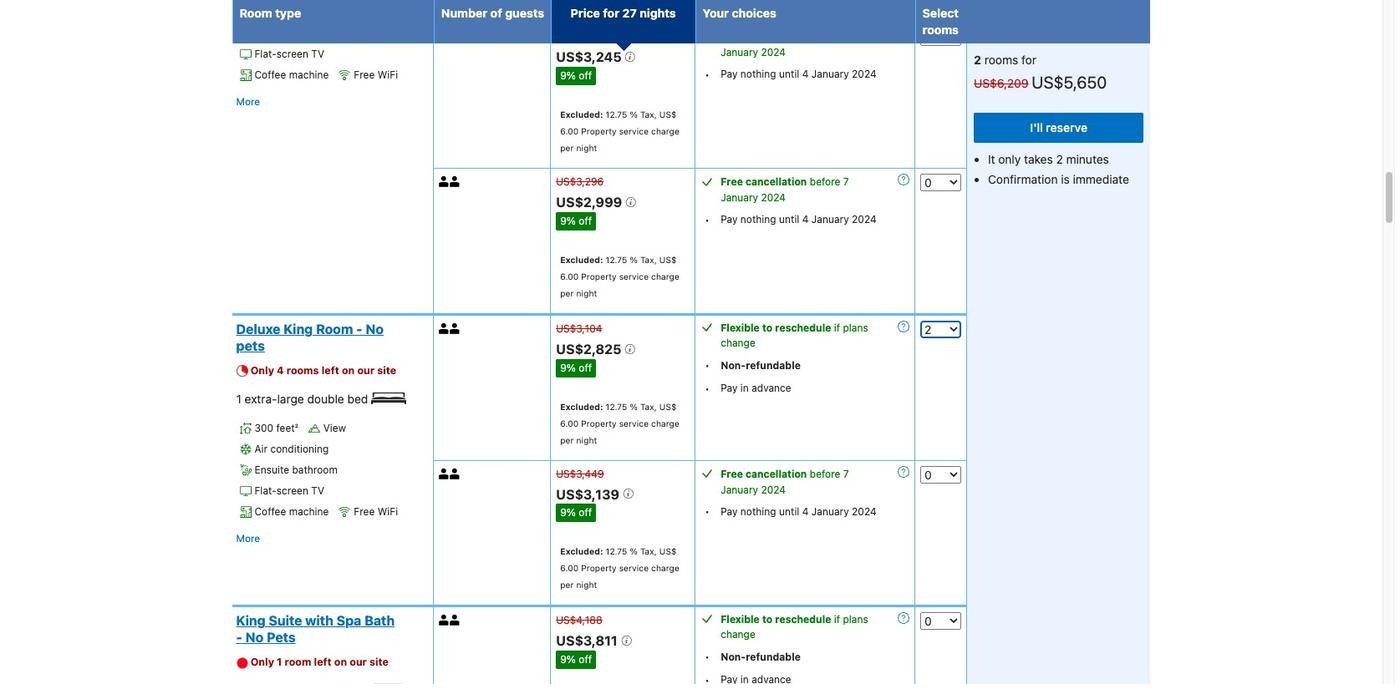 Task type: describe. For each thing, give the bounding box(es) containing it.
us$3,245
[[556, 49, 625, 64]]

nothing for us$3,139
[[741, 505, 777, 518]]

tax, for us$2,999
[[641, 255, 657, 265]]

night for us$2,825
[[577, 435, 597, 445]]

9% for us$3,811
[[560, 654, 576, 666]]

property for us$2,825
[[581, 419, 617, 429]]

1 free wifi from the top
[[354, 69, 398, 81]]

excluded: for us$2,825
[[560, 402, 603, 412]]

to for us$3,811
[[763, 614, 773, 626]]

king suite with spa bath - no pets
[[236, 614, 395, 646]]

only 4 rooms left on our site
[[251, 364, 396, 377]]

deluxe
[[236, 322, 280, 337]]

service for us$2,825
[[619, 419, 649, 429]]

more link for ensuite
[[236, 531, 260, 548]]

nights
[[640, 6, 676, 20]]

0 vertical spatial 1
[[236, 392, 242, 406]]

9% off for us$3,811
[[560, 654, 592, 666]]

double
[[307, 392, 344, 406]]

change for us$2,825
[[721, 337, 756, 349]]

it only takes 2 minutes confirmation is immediate
[[988, 152, 1130, 186]]

per for us$2,999
[[560, 288, 574, 298]]

2 inside it only takes 2 minutes confirmation is immediate
[[1057, 152, 1063, 166]]

2 flat-screen tv from the top
[[255, 485, 324, 498]]

2 coffee from the top
[[255, 506, 286, 519]]

room
[[285, 657, 311, 669]]

12.75 % tax, us$ 6.00 property service charge per night for us$2,999
[[560, 255, 680, 298]]

more link for coffee
[[236, 94, 260, 111]]

confirmation
[[988, 172, 1058, 186]]

27
[[623, 6, 637, 20]]

300
[[255, 423, 274, 435]]

2 coffee machine from the top
[[255, 506, 329, 519]]

property for us$3,245
[[581, 126, 617, 136]]

your
[[703, 6, 729, 20]]

non-refundable for us$2,825
[[721, 359, 801, 372]]

property for us$2,999
[[581, 272, 617, 282]]

9% for us$2,999
[[560, 215, 576, 227]]

large
[[277, 392, 304, 406]]

tax, for us$3,245
[[641, 110, 657, 120]]

pets
[[267, 631, 296, 646]]

9% off. you're getting a reduced rate because booking.com is paying part of the price.. element for us$2,999
[[556, 212, 596, 231]]

charge for us$2,825
[[651, 419, 680, 429]]

left for room
[[322, 364, 339, 377]]

view
[[323, 423, 346, 435]]

4 • from the top
[[705, 383, 710, 395]]

before for us$3,245
[[810, 30, 841, 43]]

tax, for us$3,139
[[641, 547, 657, 557]]

us$3,139
[[556, 487, 623, 502]]

1 conditioning from the top
[[271, 6, 329, 19]]

before 7 january 2024 for us$3,139
[[721, 468, 849, 496]]

9% off for us$3,245
[[560, 69, 592, 82]]

- inside deluxe king room - no pets
[[356, 322, 363, 337]]

4 for us$2,999
[[803, 213, 809, 226]]

nothing for us$3,245
[[741, 68, 777, 81]]

us$6,209
[[974, 76, 1029, 90]]

us$ for us$2,999
[[660, 255, 677, 265]]

per for us$2,825
[[560, 435, 574, 445]]

us$ for us$3,245
[[660, 110, 677, 120]]

before 7 january 2024 for us$2,999
[[721, 176, 849, 204]]

2 flat- from the top
[[255, 485, 277, 498]]

advance
[[752, 382, 792, 395]]

plans for us$3,811
[[843, 614, 869, 626]]

2 free wifi from the top
[[354, 506, 398, 519]]

6.00 for us$3,245
[[560, 126, 579, 136]]

more details on meals and payment options image for us$3,139
[[898, 466, 910, 478]]

i'll reserve
[[1031, 120, 1088, 135]]

1 flat-screen tv from the top
[[255, 48, 324, 60]]

before 7 january 2024 for us$3,245
[[721, 30, 849, 59]]

off for us$3,139
[[579, 507, 592, 519]]

per for us$3,245
[[560, 143, 574, 153]]

us$3,811
[[556, 634, 621, 649]]

in
[[741, 382, 749, 395]]

1 bathroom from the top
[[292, 27, 338, 40]]

2 screen from the top
[[277, 485, 308, 498]]

1 vertical spatial 1
[[277, 657, 282, 669]]

suite
[[269, 614, 302, 629]]

extra-
[[245, 392, 277, 406]]

charge for us$3,139
[[651, 564, 680, 574]]

2 bathroom from the top
[[292, 464, 338, 477]]

us$6,209 us$5,650
[[974, 73, 1107, 92]]

nothing for us$2,999
[[741, 213, 777, 226]]

non-refundable for us$3,811
[[721, 652, 801, 664]]

12.75 for us$3,245
[[606, 110, 628, 120]]

us$ for us$3,139
[[660, 547, 677, 557]]

choices
[[732, 6, 777, 20]]

pay for us$3,139
[[721, 505, 738, 518]]

2 rooms for
[[974, 53, 1037, 67]]

minutes
[[1067, 152, 1109, 166]]

king suite with spa bath - no pets link
[[236, 613, 424, 647]]

us$4,188
[[556, 615, 603, 627]]

guests
[[505, 6, 544, 20]]

1 ensuite from the top
[[255, 27, 289, 40]]

service for us$2,999
[[619, 272, 649, 282]]

site for king suite with spa bath - no pets
[[370, 657, 389, 669]]

off for us$2,999
[[579, 215, 592, 227]]

king inside deluxe king room - no pets
[[284, 322, 313, 337]]

1 extra-large double bed
[[236, 392, 371, 406]]

price
[[571, 6, 600, 20]]

1 coffee machine from the top
[[255, 69, 329, 81]]

us$2,825
[[556, 342, 625, 357]]

type
[[275, 6, 301, 20]]

12.75 for us$2,999
[[606, 255, 628, 265]]

non- for us$2,825
[[721, 359, 746, 372]]

2 conditioning from the top
[[271, 444, 329, 456]]

our for king suite with spa bath - no pets
[[350, 657, 367, 669]]

feet²
[[276, 423, 298, 435]]

5 more details on meals and payment options image from the top
[[898, 613, 910, 625]]

free for us$3,245
[[721, 30, 743, 43]]

excluded: for us$3,245
[[560, 110, 603, 120]]

free for us$2,999
[[721, 176, 743, 188]]

only
[[999, 152, 1021, 166]]

off for us$3,811
[[579, 654, 592, 666]]

1 horizontal spatial for
[[1022, 53, 1037, 67]]

pets
[[236, 338, 265, 354]]

room inside deluxe king room - no pets
[[316, 322, 353, 337]]

reschedule for us$3,811
[[775, 614, 832, 626]]

room type
[[240, 6, 301, 20]]

tax, for us$2,825
[[641, 402, 657, 412]]

2 ensuite bathroom from the top
[[255, 464, 338, 477]]

1 flat- from the top
[[255, 48, 277, 60]]

3 more details on meals and payment options image from the top
[[898, 321, 910, 333]]

• for third "more details on meals and payment options" 'icon' from the bottom of the page
[[705, 359, 710, 372]]

until for us$3,245
[[779, 68, 800, 81]]

us$5,650
[[1032, 73, 1107, 92]]

3 pay from the top
[[721, 382, 738, 395]]

number of guests
[[441, 6, 544, 20]]

it
[[988, 152, 996, 166]]

1 wifi from the top
[[378, 69, 398, 81]]

if for us$3,811
[[834, 614, 840, 626]]

9% off for us$2,999
[[560, 215, 592, 227]]

300 feet²
[[255, 423, 298, 435]]

1 tv from the top
[[311, 48, 324, 60]]

1 ensuite bathroom from the top
[[255, 27, 338, 40]]

2 machine from the top
[[289, 506, 329, 519]]

immediate
[[1073, 172, 1130, 186]]

more details on meals and payment options image for us$3,245
[[898, 29, 910, 40]]

charge for us$2,999
[[651, 272, 680, 282]]

until for us$2,999
[[779, 213, 800, 226]]

2 wifi from the top
[[378, 506, 398, 519]]



Task type: vqa. For each thing, say whether or not it's contained in the screenshot.
'$50 – $600+' on the top of page
no



Task type: locate. For each thing, give the bounding box(es) containing it.
0 vertical spatial bathroom
[[292, 27, 338, 40]]

0 vertical spatial 7
[[844, 30, 849, 43]]

plans
[[843, 322, 869, 334], [843, 614, 869, 626]]

9% off. you're getting a reduced rate because booking.com is paying part of the price.. element for us$3,811
[[556, 651, 596, 670]]

0 vertical spatial flexible
[[721, 322, 760, 334]]

night up us$3,104
[[577, 288, 597, 298]]

0 vertical spatial rooms
[[923, 23, 959, 37]]

2 non- from the top
[[721, 652, 746, 664]]

9% off. you're getting a reduced rate because booking.com is paying part of the price.. element for us$3,245
[[556, 67, 596, 85]]

1 pay from the top
[[721, 68, 738, 81]]

1 vertical spatial cancellation
[[746, 176, 807, 188]]

left for with
[[314, 657, 332, 669]]

1 left room
[[277, 657, 282, 669]]

2 air from the top
[[255, 444, 268, 456]]

property up us$3,296
[[581, 126, 617, 136]]

3 night from the top
[[577, 435, 597, 445]]

no
[[366, 322, 384, 337], [246, 631, 264, 646]]

ensuite bathroom
[[255, 27, 338, 40], [255, 464, 338, 477]]

0 vertical spatial room
[[240, 6, 272, 20]]

excluded: down 'us$3,139' at the left bottom
[[560, 547, 603, 557]]

2 horizontal spatial rooms
[[985, 53, 1019, 67]]

1 vertical spatial air
[[255, 444, 268, 456]]

0 vertical spatial cancellation
[[746, 30, 807, 43]]

0 vertical spatial more
[[236, 96, 260, 108]]

6.00 up us$3,104
[[560, 272, 579, 282]]

more details on meals and payment options image for us$2,999
[[898, 174, 910, 186]]

12.75 % tax, us$ 6.00 property service charge per night up us$3,449
[[560, 402, 680, 445]]

screen
[[277, 48, 308, 60], [277, 485, 308, 498]]

with
[[305, 614, 334, 629]]

1 horizontal spatial 2
[[1057, 152, 1063, 166]]

2 if plans change from the top
[[721, 614, 869, 642]]

0 vertical spatial refundable
[[746, 359, 801, 372]]

5 9% off from the top
[[560, 654, 592, 666]]

2 vertical spatial 7
[[844, 468, 849, 480]]

2 up us$6,209
[[974, 53, 982, 67]]

coffee machine
[[255, 69, 329, 81], [255, 506, 329, 519]]

if for us$2,825
[[834, 322, 840, 334]]

per up us$3,296
[[560, 143, 574, 153]]

bathroom
[[292, 27, 338, 40], [292, 464, 338, 477]]

1 vertical spatial our
[[350, 657, 367, 669]]

flat-screen tv
[[255, 48, 324, 60], [255, 485, 324, 498]]

our down spa
[[350, 657, 367, 669]]

night up us$3,449
[[577, 435, 597, 445]]

only for -
[[251, 657, 274, 669]]

us$3,104
[[556, 323, 602, 335]]

1 per from the top
[[560, 143, 574, 153]]

1 screen from the top
[[277, 48, 308, 60]]

1 vertical spatial more
[[236, 533, 260, 546]]

1 only from the top
[[251, 364, 274, 377]]

6.00 for us$3,139
[[560, 564, 579, 574]]

0 vertical spatial coffee machine
[[255, 69, 329, 81]]

flexible for us$3,811
[[721, 614, 760, 626]]

4 off from the top
[[579, 507, 592, 519]]

9% down us$2,999
[[560, 215, 576, 227]]

- left pets
[[236, 631, 242, 646]]

4 more details on meals and payment options image from the top
[[898, 466, 910, 478]]

0 vertical spatial if
[[834, 322, 840, 334]]

2 9% from the top
[[560, 215, 576, 227]]

0 vertical spatial only
[[251, 364, 274, 377]]

1 vertical spatial air conditioning
[[255, 444, 329, 456]]

2 only from the top
[[251, 657, 274, 669]]

1 12.75 from the top
[[606, 110, 628, 120]]

1 horizontal spatial no
[[366, 322, 384, 337]]

is
[[1061, 172, 1070, 186]]

rooms up us$6,209
[[985, 53, 1019, 67]]

ensuite bathroom down type
[[255, 27, 338, 40]]

• for fifth "more details on meals and payment options" 'icon' from the top
[[705, 651, 710, 664]]

4 for us$3,245
[[803, 68, 809, 81]]

1 vertical spatial 7
[[844, 176, 849, 188]]

flat-
[[255, 48, 277, 60], [255, 485, 277, 498]]

1 vertical spatial tv
[[311, 485, 324, 498]]

1 vertical spatial non-
[[721, 652, 746, 664]]

9% off for us$3,139
[[560, 507, 592, 519]]

only for pets
[[251, 364, 274, 377]]

0 vertical spatial no
[[366, 322, 384, 337]]

1 nothing from the top
[[741, 68, 777, 81]]

ensuite down room type
[[255, 27, 289, 40]]

january
[[721, 46, 758, 59], [812, 68, 849, 81], [721, 192, 758, 204], [812, 213, 849, 226], [721, 484, 758, 496], [812, 505, 849, 518]]

left up double
[[322, 364, 339, 377]]

excluded: down us$3,245
[[560, 110, 603, 120]]

deluxe king room - no pets link
[[236, 321, 424, 354]]

2 12.75 % tax, us$ 6.00 property service charge per night from the top
[[560, 255, 680, 298]]

0 vertical spatial air conditioning
[[255, 6, 329, 19]]

ensuite
[[255, 27, 289, 40], [255, 464, 289, 477]]

4
[[803, 68, 809, 81], [803, 213, 809, 226], [277, 364, 284, 377], [803, 505, 809, 518]]

on up bed
[[342, 364, 355, 377]]

excluded: down us$2,825
[[560, 402, 603, 412]]

1 vertical spatial rooms
[[985, 53, 1019, 67]]

9% off. you're getting a reduced rate because booking.com is paying part of the price.. element down us$2,999
[[556, 212, 596, 231]]

12.75 for us$2,825
[[606, 402, 628, 412]]

2 vertical spatial before 7 january 2024
[[721, 468, 849, 496]]

if plans change for us$3,811
[[721, 614, 869, 642]]

refundable for us$3,811
[[746, 652, 801, 664]]

rooms for select
[[923, 23, 959, 37]]

for left 27
[[603, 6, 620, 20]]

property up us$3,104
[[581, 272, 617, 282]]

9% off. you're getting a reduced rate because booking.com is paying part of the price.. element down 'us$3,139' at the left bottom
[[556, 504, 596, 523]]

bathroom down type
[[292, 27, 338, 40]]

• for us$3,139 "more details on meals and payment options" 'icon'
[[705, 506, 710, 519]]

12.75
[[606, 110, 628, 120], [606, 255, 628, 265], [606, 402, 628, 412], [606, 547, 628, 557]]

7 for us$2,999
[[844, 176, 849, 188]]

flexible
[[721, 322, 760, 334], [721, 614, 760, 626]]

0 horizontal spatial 1
[[236, 392, 242, 406]]

1 vertical spatial machine
[[289, 506, 329, 519]]

rooms for 2
[[985, 53, 1019, 67]]

1 horizontal spatial king
[[284, 322, 313, 337]]

0 vertical spatial before 7 january 2024
[[721, 30, 849, 59]]

2 more details on meals and payment options image from the top
[[898, 174, 910, 186]]

number
[[441, 6, 487, 20]]

cancellation for us$3,245
[[746, 30, 807, 43]]

site
[[377, 364, 396, 377], [370, 657, 389, 669]]

us$3,449
[[556, 468, 604, 480]]

on down king suite with spa bath - no pets link at the bottom
[[334, 657, 347, 669]]

us$2,999
[[556, 195, 626, 210]]

1 horizontal spatial -
[[356, 322, 363, 337]]

2 tv from the top
[[311, 485, 324, 498]]

select rooms
[[923, 6, 959, 37]]

until for us$3,139
[[779, 505, 800, 518]]

3 7 from the top
[[844, 468, 849, 480]]

9% down us$3,811
[[560, 654, 576, 666]]

only 1 room left on our site
[[251, 657, 389, 669]]

0 vertical spatial ensuite
[[255, 27, 289, 40]]

9% off down 'us$3,139' at the left bottom
[[560, 507, 592, 519]]

no inside deluxe king room - no pets
[[366, 322, 384, 337]]

to
[[763, 322, 773, 334], [763, 614, 773, 626]]

1 vertical spatial conditioning
[[271, 444, 329, 456]]

9% down us$2,825
[[560, 362, 576, 374]]

0 vertical spatial flat-
[[255, 48, 277, 60]]

12.75 down us$2,999
[[606, 255, 628, 265]]

1 vertical spatial screen
[[277, 485, 308, 498]]

no inside king suite with spa bath - no pets
[[246, 631, 264, 646]]

cancellation
[[746, 30, 807, 43], [746, 176, 807, 188], [746, 468, 807, 480]]

3 charge from the top
[[651, 419, 680, 429]]

- up only 4 rooms left on our site
[[356, 322, 363, 337]]

per up us$3,449
[[560, 435, 574, 445]]

6.00 up us$3,296
[[560, 126, 579, 136]]

0 vertical spatial on
[[342, 364, 355, 377]]

1 free cancellation from the top
[[721, 30, 807, 43]]

6.00
[[560, 126, 579, 136], [560, 272, 579, 282], [560, 419, 579, 429], [560, 564, 579, 574]]

3 per from the top
[[560, 435, 574, 445]]

3 cancellation from the top
[[746, 468, 807, 480]]

0 vertical spatial non-
[[721, 359, 746, 372]]

our
[[357, 364, 375, 377], [350, 657, 367, 669]]

1 air from the top
[[255, 6, 268, 19]]

us$
[[660, 110, 677, 120], [660, 255, 677, 265], [660, 402, 677, 412], [660, 547, 677, 557]]

king
[[284, 322, 313, 337], [236, 614, 266, 629]]

flat- down room type
[[255, 48, 277, 60]]

7 for us$3,245
[[844, 30, 849, 43]]

room up only 4 rooms left on our site
[[316, 322, 353, 337]]

3 9% from the top
[[560, 362, 576, 374]]

2 more from the top
[[236, 533, 260, 546]]

excluded: for us$2,999
[[560, 255, 603, 265]]

rooms inside "select rooms"
[[923, 23, 959, 37]]

deluxe king room - no pets
[[236, 322, 384, 354]]

9%
[[560, 69, 576, 82], [560, 215, 576, 227], [560, 362, 576, 374], [560, 507, 576, 519], [560, 654, 576, 666]]

before for us$3,139
[[810, 468, 841, 480]]

0 vertical spatial -
[[356, 322, 363, 337]]

2 12.75 from the top
[[606, 255, 628, 265]]

plans for us$2,825
[[843, 322, 869, 334]]

us$ for us$2,825
[[660, 402, 677, 412]]

us$3,566
[[556, 30, 604, 43]]

2 9% off. you're getting a reduced rate because booking.com is paying part of the price.. element from the top
[[556, 212, 596, 231]]

1 vertical spatial pay nothing until 4 january 2024
[[721, 213, 877, 226]]

1 off from the top
[[579, 69, 592, 82]]

1 horizontal spatial room
[[316, 322, 353, 337]]

1 vertical spatial free wifi
[[354, 506, 398, 519]]

0 horizontal spatial for
[[603, 6, 620, 20]]

night for us$3,245
[[577, 143, 597, 153]]

1 horizontal spatial rooms
[[923, 23, 959, 37]]

per up us$4,188
[[560, 580, 574, 591]]

12.75 for us$3,139
[[606, 547, 628, 557]]

non-refundable
[[721, 359, 801, 372], [721, 652, 801, 664]]

0 horizontal spatial 2
[[974, 53, 982, 67]]

flat-screen tv down type
[[255, 48, 324, 60]]

2 9% off from the top
[[560, 215, 592, 227]]

your choices
[[703, 6, 777, 20]]

9% off. you're getting a reduced rate because booking.com is paying part of the price.. element down us$3,245
[[556, 67, 596, 85]]

1 vertical spatial change
[[721, 629, 756, 642]]

2 reschedule from the top
[[775, 614, 832, 626]]

property for us$3,139
[[581, 564, 617, 574]]

reschedule
[[775, 322, 832, 334], [775, 614, 832, 626]]

if plans change
[[721, 322, 869, 349], [721, 614, 869, 642]]

3 % from the top
[[630, 402, 638, 412]]

cancellation for us$3,139
[[746, 468, 807, 480]]

non-
[[721, 359, 746, 372], [721, 652, 746, 664]]

4 per from the top
[[560, 580, 574, 591]]

free for us$3,139
[[721, 468, 743, 480]]

2 plans from the top
[[843, 614, 869, 626]]

2 vertical spatial nothing
[[741, 505, 777, 518]]

i'll reserve button
[[974, 113, 1144, 143]]

2 cancellation from the top
[[746, 176, 807, 188]]

•
[[705, 69, 710, 81], [705, 214, 710, 227], [705, 359, 710, 372], [705, 383, 710, 395], [705, 506, 710, 519], [705, 651, 710, 664]]

1 vertical spatial flexible
[[721, 614, 760, 626]]

per up us$3,104
[[560, 288, 574, 298]]

1 vertical spatial coffee machine
[[255, 506, 329, 519]]

12.75 % tax, us$ 6.00 property service charge per night up us$4,188
[[560, 547, 680, 591]]

4 tax, from the top
[[641, 547, 657, 557]]

12.75 % tax, us$ 6.00 property service charge per night for us$3,139
[[560, 547, 680, 591]]

off down us$2,825
[[579, 362, 592, 374]]

only
[[251, 364, 274, 377], [251, 657, 274, 669]]

2 vertical spatial rooms
[[287, 364, 319, 377]]

1 cancellation from the top
[[746, 30, 807, 43]]

tax,
[[641, 110, 657, 120], [641, 255, 657, 265], [641, 402, 657, 412], [641, 547, 657, 557]]

1 % from the top
[[630, 110, 638, 120]]

free cancellation for us$3,245
[[721, 30, 807, 43]]

0 vertical spatial flat-screen tv
[[255, 48, 324, 60]]

0 vertical spatial until
[[779, 68, 800, 81]]

4 6.00 from the top
[[560, 564, 579, 574]]

9% down us$3,245
[[560, 69, 576, 82]]

1 night from the top
[[577, 143, 597, 153]]

night up us$4,188
[[577, 580, 597, 591]]

charge for us$3,245
[[651, 126, 680, 136]]

2 vertical spatial free cancellation
[[721, 468, 807, 480]]

pay for us$2,999
[[721, 213, 738, 226]]

% for us$3,139
[[630, 547, 638, 557]]

excluded: down us$2,999
[[560, 255, 603, 265]]

0 vertical spatial wifi
[[378, 69, 398, 81]]

more
[[236, 96, 260, 108], [236, 533, 260, 546]]

service for us$3,139
[[619, 564, 649, 574]]

0 vertical spatial machine
[[289, 69, 329, 81]]

12.75 down 'us$3,139' at the left bottom
[[606, 547, 628, 557]]

1 vertical spatial flat-
[[255, 485, 277, 498]]

0 vertical spatial tv
[[311, 48, 324, 60]]

6.00 up us$4,188
[[560, 564, 579, 574]]

if
[[834, 322, 840, 334], [834, 614, 840, 626]]

property
[[581, 126, 617, 136], [581, 272, 617, 282], [581, 419, 617, 429], [581, 564, 617, 574]]

our for deluxe king room - no pets
[[357, 364, 375, 377]]

service
[[619, 126, 649, 136], [619, 272, 649, 282], [619, 419, 649, 429], [619, 564, 649, 574]]

3 12.75 from the top
[[606, 402, 628, 412]]

king left "suite"
[[236, 614, 266, 629]]

1 vertical spatial 2
[[1057, 152, 1063, 166]]

1 vertical spatial if
[[834, 614, 840, 626]]

screen down the feet²
[[277, 485, 308, 498]]

property up us$4,188
[[581, 564, 617, 574]]

0 vertical spatial reschedule
[[775, 322, 832, 334]]

2 excluded: from the top
[[560, 255, 603, 265]]

2 before 7 january 2024 from the top
[[721, 176, 849, 204]]

0 horizontal spatial room
[[240, 6, 272, 20]]

4 12.75 from the top
[[606, 547, 628, 557]]

4 9% from the top
[[560, 507, 576, 519]]

6 • from the top
[[705, 651, 710, 664]]

0 vertical spatial king
[[284, 322, 313, 337]]

4 property from the top
[[581, 564, 617, 574]]

ensuite bathroom down the feet²
[[255, 464, 338, 477]]

more details on meals and payment options image
[[898, 29, 910, 40], [898, 174, 910, 186], [898, 321, 910, 333], [898, 466, 910, 478], [898, 613, 910, 625]]

0 vertical spatial more link
[[236, 94, 260, 111]]

2 vertical spatial before
[[810, 468, 841, 480]]

king right deluxe on the top left of the page
[[284, 322, 313, 337]]

1 vertical spatial room
[[316, 322, 353, 337]]

free cancellation for us$2,999
[[721, 176, 807, 188]]

spa
[[337, 614, 362, 629]]

1 tax, from the top
[[641, 110, 657, 120]]

2 % from the top
[[630, 255, 638, 265]]

flexible to reschedule
[[721, 322, 832, 334], [721, 614, 832, 626]]

air down 300
[[255, 444, 268, 456]]

free wifi
[[354, 69, 398, 81], [354, 506, 398, 519]]

king inside king suite with spa bath - no pets
[[236, 614, 266, 629]]

2 property from the top
[[581, 272, 617, 282]]

3 9% off. you're getting a reduced rate because booking.com is paying part of the price.. element from the top
[[556, 359, 596, 378]]

2 service from the top
[[619, 272, 649, 282]]

more for ensuite
[[236, 533, 260, 546]]

12.75 % tax, us$ 6.00 property service charge per night for us$3,245
[[560, 110, 680, 153]]

3 6.00 from the top
[[560, 419, 579, 429]]

occupancy image
[[439, 31, 450, 42], [450, 31, 461, 42], [461, 31, 472, 42], [439, 177, 450, 187], [450, 177, 461, 187], [439, 323, 450, 334], [450, 469, 461, 480]]

site down deluxe king room - no pets link
[[377, 364, 396, 377]]

9% off. you're getting a reduced rate because booking.com is paying part of the price.. element down us$3,811
[[556, 651, 596, 670]]

9% off
[[560, 69, 592, 82], [560, 215, 592, 227], [560, 362, 592, 374], [560, 507, 592, 519], [560, 654, 592, 666]]

1 vertical spatial left
[[314, 657, 332, 669]]

takes
[[1024, 152, 1053, 166]]

3 12.75 % tax, us$ 6.00 property service charge per night from the top
[[560, 402, 680, 445]]

our up bed
[[357, 364, 375, 377]]

if plans change for us$2,825
[[721, 322, 869, 349]]

refundable
[[746, 359, 801, 372], [746, 652, 801, 664]]

0 vertical spatial 2
[[974, 53, 982, 67]]

4 % from the top
[[630, 547, 638, 557]]

3 off from the top
[[579, 362, 592, 374]]

1 reschedule from the top
[[775, 322, 832, 334]]

screen down type
[[277, 48, 308, 60]]

2 flexible from the top
[[721, 614, 760, 626]]

2 air conditioning from the top
[[255, 444, 329, 456]]

coffee
[[255, 69, 286, 81], [255, 506, 286, 519]]

% for us$3,245
[[630, 110, 638, 120]]

bath
[[365, 614, 395, 629]]

1 plans from the top
[[843, 322, 869, 334]]

6.00 for us$2,825
[[560, 419, 579, 429]]

excluded:
[[560, 110, 603, 120], [560, 255, 603, 265], [560, 402, 603, 412], [560, 547, 603, 557]]

2 refundable from the top
[[746, 652, 801, 664]]

3 property from the top
[[581, 419, 617, 429]]

on
[[342, 364, 355, 377], [334, 657, 347, 669]]

pay nothing until 4 january 2024
[[721, 68, 877, 81], [721, 213, 877, 226], [721, 505, 877, 518]]

left right room
[[314, 657, 332, 669]]

2 us$ from the top
[[660, 255, 677, 265]]

tv
[[311, 48, 324, 60], [311, 485, 324, 498]]

1 if plans change from the top
[[721, 322, 869, 349]]

no left pets
[[246, 631, 264, 646]]

1 vertical spatial ensuite
[[255, 464, 289, 477]]

off down us$3,245
[[579, 69, 592, 82]]

1 left extra-
[[236, 392, 242, 406]]

cancellation for us$2,999
[[746, 176, 807, 188]]

2 up is
[[1057, 152, 1063, 166]]

9% off down us$2,825
[[560, 362, 592, 374]]

bathroom down view
[[292, 464, 338, 477]]

1 before 7 january 2024 from the top
[[721, 30, 849, 59]]

1 vertical spatial refundable
[[746, 652, 801, 664]]

9% off down us$3,245
[[560, 69, 592, 82]]

3 before from the top
[[810, 468, 841, 480]]

2 nothing from the top
[[741, 213, 777, 226]]

1 vertical spatial no
[[246, 631, 264, 646]]

air conditioning
[[255, 6, 329, 19], [255, 444, 329, 456]]

2 vertical spatial until
[[779, 505, 800, 518]]

0 vertical spatial if plans change
[[721, 322, 869, 349]]

• for us$3,245 "more details on meals and payment options" 'icon'
[[705, 69, 710, 81]]

1
[[236, 392, 242, 406], [277, 657, 282, 669]]

room left type
[[240, 6, 272, 20]]

6.00 for us$2,999
[[560, 272, 579, 282]]

1 • from the top
[[705, 69, 710, 81]]

0 vertical spatial site
[[377, 364, 396, 377]]

non- for us$3,811
[[721, 652, 746, 664]]

before
[[810, 30, 841, 43], [810, 176, 841, 188], [810, 468, 841, 480]]

off for us$3,245
[[579, 69, 592, 82]]

on for with
[[334, 657, 347, 669]]

rooms up 1 extra-large double bed
[[287, 364, 319, 377]]

0 vertical spatial air
[[255, 6, 268, 19]]

for up us$6,209 us$5,650
[[1022, 53, 1037, 67]]

9% off down us$3,811
[[560, 654, 592, 666]]

9% for us$2,825
[[560, 362, 576, 374]]

off down us$3,811
[[579, 654, 592, 666]]

1 vertical spatial if plans change
[[721, 614, 869, 642]]

1 6.00 from the top
[[560, 126, 579, 136]]

1 vertical spatial flexible to reschedule
[[721, 614, 832, 626]]

1 12.75 % tax, us$ 6.00 property service charge per night from the top
[[560, 110, 680, 153]]

change for us$3,811
[[721, 629, 756, 642]]

0 vertical spatial before
[[810, 30, 841, 43]]

1 refundable from the top
[[746, 359, 801, 372]]

0 vertical spatial conditioning
[[271, 6, 329, 19]]

on for room
[[342, 364, 355, 377]]

1 air conditioning from the top
[[255, 6, 329, 19]]

1 vertical spatial on
[[334, 657, 347, 669]]

1 more from the top
[[236, 96, 260, 108]]

1 vertical spatial nothing
[[741, 213, 777, 226]]

0 horizontal spatial no
[[246, 631, 264, 646]]

1 9% off. you're getting a reduced rate because booking.com is paying part of the price.. element from the top
[[556, 67, 596, 85]]

0 vertical spatial coffee
[[255, 69, 286, 81]]

12.75 down us$3,245
[[606, 110, 628, 120]]

3 before 7 january 2024 from the top
[[721, 468, 849, 496]]

3 us$ from the top
[[660, 402, 677, 412]]

1 coffee from the top
[[255, 69, 286, 81]]

1 vertical spatial ensuite bathroom
[[255, 464, 338, 477]]

pay
[[721, 68, 738, 81], [721, 213, 738, 226], [721, 382, 738, 395], [721, 505, 738, 518]]

% for us$2,999
[[630, 255, 638, 265]]

flexible to reschedule for us$3,811
[[721, 614, 832, 626]]

1 vertical spatial reschedule
[[775, 614, 832, 626]]

1 to from the top
[[763, 322, 773, 334]]

1 vertical spatial until
[[779, 213, 800, 226]]

off down us$2,999
[[579, 215, 592, 227]]

2 vertical spatial cancellation
[[746, 468, 807, 480]]

9% off down us$2,999
[[560, 215, 592, 227]]

0 vertical spatial for
[[603, 6, 620, 20]]

before 7 january 2024
[[721, 30, 849, 59], [721, 176, 849, 204], [721, 468, 849, 496]]

0 vertical spatial flexible to reschedule
[[721, 322, 832, 334]]

2 • from the top
[[705, 214, 710, 227]]

night up us$3,296
[[577, 143, 597, 153]]

site for deluxe king room - no pets
[[377, 364, 396, 377]]

ensuite down '300 feet²'
[[255, 464, 289, 477]]

flat- down 300
[[255, 485, 277, 498]]

1 vertical spatial to
[[763, 614, 773, 626]]

pay in advance
[[721, 382, 792, 395]]

2 if from the top
[[834, 614, 840, 626]]

12.75 % tax, us$ 6.00 property service charge per night up us$3,104
[[560, 255, 680, 298]]

night for us$3,139
[[577, 580, 597, 591]]

site down the 'bath'
[[370, 657, 389, 669]]

9% down 'us$3,139' at the left bottom
[[560, 507, 576, 519]]

nothing
[[741, 68, 777, 81], [741, 213, 777, 226], [741, 505, 777, 518]]

0 horizontal spatial king
[[236, 614, 266, 629]]

rooms down select
[[923, 23, 959, 37]]

7
[[844, 30, 849, 43], [844, 176, 849, 188], [844, 468, 849, 480]]

off
[[579, 69, 592, 82], [579, 215, 592, 227], [579, 362, 592, 374], [579, 507, 592, 519], [579, 654, 592, 666]]

0 vertical spatial pay nothing until 4 january 2024
[[721, 68, 877, 81]]

select
[[923, 6, 959, 20]]

- inside king suite with spa bath - no pets
[[236, 631, 242, 646]]

us$3,296
[[556, 176, 604, 188]]

bed
[[347, 392, 368, 406]]

6.00 up us$3,449
[[560, 419, 579, 429]]

0 vertical spatial free wifi
[[354, 69, 398, 81]]

price for 27 nights
[[571, 6, 676, 20]]

1 vertical spatial king
[[236, 614, 266, 629]]

0 vertical spatial to
[[763, 322, 773, 334]]

more link
[[236, 94, 260, 111], [236, 531, 260, 548]]

1 horizontal spatial 1
[[277, 657, 282, 669]]

pay nothing until 4 january 2024 for us$2,999
[[721, 213, 877, 226]]

2 flexible to reschedule from the top
[[721, 614, 832, 626]]

3 until from the top
[[779, 505, 800, 518]]

2 free cancellation from the top
[[721, 176, 807, 188]]

1 vertical spatial plans
[[843, 614, 869, 626]]

2 night from the top
[[577, 288, 597, 298]]

1 9% off from the top
[[560, 69, 592, 82]]

occupancy image
[[450, 323, 461, 334], [439, 469, 450, 480], [439, 616, 450, 626], [450, 616, 461, 626]]

pay nothing until 4 january 2024 for us$3,139
[[721, 505, 877, 518]]

9% off for us$2,825
[[560, 362, 592, 374]]

free cancellation for us$3,139
[[721, 468, 807, 480]]

of
[[490, 6, 502, 20]]

9% off. you're getting a reduced rate because booking.com is paying part of the price.. element down us$2,825
[[556, 359, 596, 378]]

flat-screen tv down the feet²
[[255, 485, 324, 498]]

1 vertical spatial for
[[1022, 53, 1037, 67]]

before for us$2,999
[[810, 176, 841, 188]]

4 night from the top
[[577, 580, 597, 591]]

air left type
[[255, 6, 268, 19]]

1 machine from the top
[[289, 69, 329, 81]]

1 before from the top
[[810, 30, 841, 43]]

property up us$3,449
[[581, 419, 617, 429]]

1 property from the top
[[581, 126, 617, 136]]

9% off. you're getting a reduced rate because booking.com is paying part of the price.. element
[[556, 67, 596, 85], [556, 212, 596, 231], [556, 359, 596, 378], [556, 504, 596, 523], [556, 651, 596, 670]]

0 horizontal spatial -
[[236, 631, 242, 646]]

more for coffee
[[236, 96, 260, 108]]

12.75 down us$2,825
[[606, 402, 628, 412]]

no up only 4 rooms left on our site
[[366, 322, 384, 337]]

12.75 % tax, us$ 6.00 property service charge per night up us$3,296
[[560, 110, 680, 153]]

1 until from the top
[[779, 68, 800, 81]]

excluded: for us$3,139
[[560, 547, 603, 557]]

off down 'us$3,139' at the left bottom
[[579, 507, 592, 519]]

9% for us$3,245
[[560, 69, 576, 82]]

2 ensuite from the top
[[255, 464, 289, 477]]

2 tax, from the top
[[641, 255, 657, 265]]

-
[[356, 322, 363, 337], [236, 631, 242, 646]]



